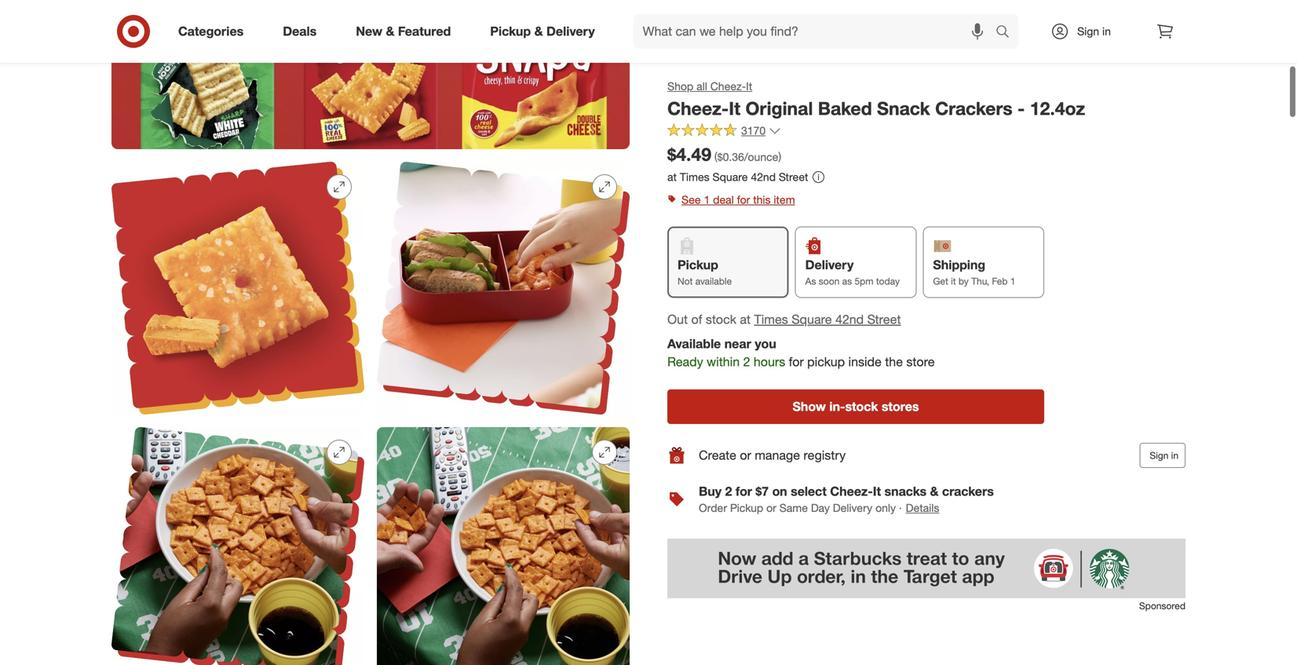 Task type: vqa. For each thing, say whether or not it's contained in the screenshot.
PRINCE PICKLEBALL BALL RED/BLUE/PURPLE - 3PK 'image'
no



Task type: locate. For each thing, give the bounding box(es) containing it.
available near you ready within 2 hours for pickup inside the store
[[667, 336, 935, 369]]

42nd down "/ounce"
[[751, 170, 776, 184]]

0 vertical spatial stock
[[706, 312, 737, 327]]

stock right of
[[706, 312, 737, 327]]

create
[[699, 448, 736, 463]]

manage
[[755, 448, 800, 463]]

0 horizontal spatial pickup
[[490, 24, 531, 39]]

order
[[699, 501, 727, 515]]

new
[[356, 24, 382, 39]]

out of stock at times square 42nd street
[[667, 312, 901, 327]]

as
[[805, 275, 816, 287]]

stock
[[706, 312, 737, 327], [845, 399, 878, 414]]

buy 2 for $7 on select cheez-it snacks & crackers order pickup or same day delivery only ∙ details
[[699, 484, 994, 515]]

1 vertical spatial delivery
[[805, 257, 854, 272]]

select
[[791, 484, 827, 499]]

it up original
[[746, 79, 752, 93]]

0 vertical spatial street
[[779, 170, 808, 184]]

street down today
[[867, 312, 901, 327]]

0 vertical spatial in
[[1102, 24, 1111, 38]]

0 horizontal spatial 2
[[725, 484, 732, 499]]

0 horizontal spatial in
[[1102, 24, 1111, 38]]

42nd
[[751, 170, 776, 184], [835, 312, 864, 327]]

1 vertical spatial 1
[[1010, 275, 1016, 287]]

sign in button
[[1140, 443, 1186, 468]]

cheez- inside buy 2 for $7 on select cheez-it snacks & crackers order pickup or same day delivery only ∙ details
[[830, 484, 873, 499]]

1 horizontal spatial sign
[[1150, 450, 1169, 461]]

store
[[907, 354, 935, 369]]

times
[[680, 170, 710, 184], [754, 312, 788, 327]]

pickup inside 'link'
[[490, 24, 531, 39]]

original
[[746, 97, 813, 119]]

1 vertical spatial stock
[[845, 399, 878, 414]]

new & featured link
[[343, 14, 471, 49]]

1 horizontal spatial or
[[766, 501, 776, 515]]

times square 42nd street button
[[754, 311, 901, 329]]

or
[[740, 448, 751, 463], [766, 501, 776, 515]]

within
[[707, 354, 740, 369]]

pickup
[[807, 354, 845, 369]]

1 vertical spatial it
[[729, 97, 741, 119]]

stock left stores
[[845, 399, 878, 414]]

day
[[811, 501, 830, 515]]

(
[[714, 150, 717, 164]]

available
[[667, 336, 721, 351]]

today
[[876, 275, 900, 287]]

street down )
[[779, 170, 808, 184]]

stock for in-
[[845, 399, 878, 414]]

2 vertical spatial pickup
[[730, 501, 763, 515]]

for left $7
[[736, 484, 752, 499]]

pickup inside pickup not available
[[678, 257, 718, 272]]

1 horizontal spatial sign in
[[1150, 450, 1179, 461]]

shipping get it by thu, feb 1
[[933, 257, 1016, 287]]

& inside 'link'
[[534, 24, 543, 39]]

for inside available near you ready within 2 hours for pickup inside the store
[[789, 354, 804, 369]]

1 vertical spatial or
[[766, 501, 776, 515]]

1 horizontal spatial at
[[740, 312, 751, 327]]

stock for of
[[706, 312, 737, 327]]

cheez-it original baked snack crackers - 12.4oz, 4 of 15 image
[[377, 162, 630, 415]]

0 vertical spatial 2
[[743, 354, 750, 369]]

for right hours
[[789, 354, 804, 369]]

0 vertical spatial 1
[[704, 193, 710, 206]]

1 right feb
[[1010, 275, 1016, 287]]

0 vertical spatial pickup
[[490, 24, 531, 39]]

1 horizontal spatial 42nd
[[835, 312, 864, 327]]

2 vertical spatial cheez-
[[830, 484, 873, 499]]

times up you
[[754, 312, 788, 327]]

0 horizontal spatial sign
[[1077, 24, 1099, 38]]

0 horizontal spatial times
[[680, 170, 710, 184]]

advertisement element
[[667, 539, 1186, 598]]

item
[[774, 193, 795, 206]]

cheez- right select
[[830, 484, 873, 499]]

soon
[[819, 275, 840, 287]]

0 horizontal spatial it
[[729, 97, 741, 119]]

it up only
[[873, 484, 881, 499]]

1 horizontal spatial &
[[534, 24, 543, 39]]

square up available near you ready within 2 hours for pickup inside the store
[[792, 312, 832, 327]]

1 horizontal spatial in
[[1171, 450, 1179, 461]]

42nd down as
[[835, 312, 864, 327]]

at down $4.49
[[667, 170, 677, 184]]

cheez-it original baked snack crackers - 12.4oz, 3 of 15 image
[[112, 162, 364, 415]]

1 vertical spatial for
[[789, 354, 804, 369]]

1 vertical spatial 2
[[725, 484, 732, 499]]

new & featured
[[356, 24, 451, 39]]

street
[[779, 170, 808, 184], [867, 312, 901, 327]]

pickup for not
[[678, 257, 718, 272]]

sign
[[1077, 24, 1099, 38], [1150, 450, 1169, 461]]

the
[[885, 354, 903, 369]]

)
[[778, 150, 781, 164]]

feb
[[992, 275, 1008, 287]]

0 horizontal spatial or
[[740, 448, 751, 463]]

stock inside button
[[845, 399, 878, 414]]

show in-stock stores button
[[667, 390, 1044, 424]]

hours
[[754, 354, 785, 369]]

1 horizontal spatial it
[[746, 79, 752, 93]]

for
[[737, 193, 750, 206], [789, 354, 804, 369], [736, 484, 752, 499]]

0 horizontal spatial stock
[[706, 312, 737, 327]]

0 vertical spatial delivery
[[547, 24, 595, 39]]

1 horizontal spatial stock
[[845, 399, 878, 414]]

times up see
[[680, 170, 710, 184]]

cheez-
[[710, 79, 746, 93], [667, 97, 729, 119], [830, 484, 873, 499]]

2 down near
[[743, 354, 750, 369]]

delivery inside 'link'
[[547, 24, 595, 39]]

pickup & delivery
[[490, 24, 595, 39]]

1 horizontal spatial street
[[867, 312, 901, 327]]

cheez-it original baked snack crackers - 12.4oz, 6 of 15 image
[[377, 427, 630, 665]]

2 horizontal spatial pickup
[[730, 501, 763, 515]]

0 horizontal spatial 42nd
[[751, 170, 776, 184]]

2 inside available near you ready within 2 hours for pickup inside the store
[[743, 354, 750, 369]]

1 vertical spatial square
[[792, 312, 832, 327]]

square
[[713, 170, 748, 184], [792, 312, 832, 327]]

details button
[[905, 500, 940, 517]]

1 horizontal spatial 1
[[1010, 275, 1016, 287]]

near
[[725, 336, 751, 351]]

show
[[793, 399, 826, 414]]

out
[[667, 312, 688, 327]]

this
[[753, 193, 771, 206]]

buy 2 for $7 on select cheez-it snacks & crackers link
[[699, 484, 994, 499]]

for left this
[[737, 193, 750, 206]]

0 horizontal spatial sign in
[[1077, 24, 1111, 38]]

square down $0.36
[[713, 170, 748, 184]]

1 vertical spatial sign in
[[1150, 450, 1179, 461]]

shop
[[667, 79, 694, 93]]

same
[[780, 501, 808, 515]]

deal
[[713, 193, 734, 206]]

2 horizontal spatial it
[[873, 484, 881, 499]]

0 vertical spatial sign in
[[1077, 24, 1111, 38]]

you
[[755, 336, 776, 351]]

0 horizontal spatial 1
[[704, 193, 710, 206]]

deals
[[283, 24, 317, 39]]

it up 3170 link
[[729, 97, 741, 119]]

it
[[746, 79, 752, 93], [729, 97, 741, 119], [873, 484, 881, 499]]

1 inside shipping get it by thu, feb 1
[[1010, 275, 1016, 287]]

1 horizontal spatial pickup
[[678, 257, 718, 272]]

1 vertical spatial in
[[1171, 450, 1179, 461]]

2 inside buy 2 for $7 on select cheez-it snacks & crackers order pickup or same day delivery only ∙ details
[[725, 484, 732, 499]]

0 vertical spatial square
[[713, 170, 748, 184]]

1 horizontal spatial times
[[754, 312, 788, 327]]

cheez- right all
[[710, 79, 746, 93]]

ready
[[667, 354, 703, 369]]

0 vertical spatial 42nd
[[751, 170, 776, 184]]

2 vertical spatial for
[[736, 484, 752, 499]]

1 right see
[[704, 193, 710, 206]]

shop all cheez-it cheez-it original baked snack crackers - 12.4oz
[[667, 79, 1085, 119]]

in
[[1102, 24, 1111, 38], [1171, 450, 1179, 461]]

0 vertical spatial at
[[667, 170, 677, 184]]

$0.36
[[717, 150, 744, 164]]

of
[[691, 312, 702, 327]]

0 horizontal spatial &
[[386, 24, 395, 39]]

baked
[[818, 97, 872, 119]]

sign in
[[1077, 24, 1111, 38], [1150, 450, 1179, 461]]

or right create
[[740, 448, 751, 463]]

2 vertical spatial it
[[873, 484, 881, 499]]

1 vertical spatial at
[[740, 312, 751, 327]]

&
[[386, 24, 395, 39], [534, 24, 543, 39], [930, 484, 939, 499]]

delivery
[[547, 24, 595, 39], [805, 257, 854, 272], [833, 501, 873, 515]]

at up near
[[740, 312, 751, 327]]

1 vertical spatial pickup
[[678, 257, 718, 272]]

3170
[[741, 124, 766, 138]]

1 horizontal spatial 2
[[743, 354, 750, 369]]

0 horizontal spatial street
[[779, 170, 808, 184]]

at
[[667, 170, 677, 184], [740, 312, 751, 327]]

or down on
[[766, 501, 776, 515]]

& for new
[[386, 24, 395, 39]]

0 vertical spatial it
[[746, 79, 752, 93]]

2 horizontal spatial &
[[930, 484, 939, 499]]

1 vertical spatial cheez-
[[667, 97, 729, 119]]

2 right "buy"
[[725, 484, 732, 499]]

cheez- down all
[[667, 97, 729, 119]]

0 horizontal spatial square
[[713, 170, 748, 184]]

2 vertical spatial delivery
[[833, 501, 873, 515]]

0 vertical spatial times
[[680, 170, 710, 184]]

5pm
[[855, 275, 874, 287]]

1 inside see 1 deal for this item link
[[704, 193, 710, 206]]

0 vertical spatial sign
[[1077, 24, 1099, 38]]

1 vertical spatial sign
[[1150, 450, 1169, 461]]

delivery as soon as 5pm today
[[805, 257, 900, 287]]

∙
[[899, 501, 902, 515]]

0 vertical spatial cheez-
[[710, 79, 746, 93]]



Task type: describe. For each thing, give the bounding box(es) containing it.
sign in inside button
[[1150, 450, 1179, 461]]

thu,
[[971, 275, 989, 287]]

-
[[1018, 97, 1025, 119]]

see 1 deal for this item link
[[667, 189, 1186, 211]]

for inside buy 2 for $7 on select cheez-it snacks & crackers order pickup or same day delivery only ∙ details
[[736, 484, 752, 499]]

0 vertical spatial or
[[740, 448, 751, 463]]

delivery inside buy 2 for $7 on select cheez-it snacks & crackers order pickup or same day delivery only ∙ details
[[833, 501, 873, 515]]

$7
[[756, 484, 769, 499]]

$4.49
[[667, 143, 711, 165]]

pickup not available
[[678, 257, 732, 287]]

registry
[[804, 448, 846, 463]]

sign in link
[[1037, 14, 1135, 49]]

only
[[876, 501, 896, 515]]

12.4oz
[[1030, 97, 1085, 119]]

featured
[[398, 24, 451, 39]]

not
[[678, 275, 693, 287]]

by
[[959, 275, 969, 287]]

cheez-it original baked snack crackers - 12.4oz, 5 of 15 image
[[112, 427, 364, 665]]

in inside button
[[1171, 450, 1179, 461]]

or inside buy 2 for $7 on select cheez-it snacks & crackers order pickup or same day delivery only ∙ details
[[766, 501, 776, 515]]

shipping
[[933, 257, 986, 272]]

search button
[[989, 14, 1026, 52]]

as
[[842, 275, 852, 287]]

show in-stock stores
[[793, 399, 919, 414]]

pickup inside buy 2 for $7 on select cheez-it snacks & crackers order pickup or same day delivery only ∙ details
[[730, 501, 763, 515]]

snacks
[[885, 484, 927, 499]]

$4.49 ( $0.36 /ounce )
[[667, 143, 781, 165]]

all
[[697, 79, 707, 93]]

sign inside button
[[1150, 450, 1169, 461]]

on
[[772, 484, 787, 499]]

/ounce
[[744, 150, 778, 164]]

details
[[906, 501, 939, 515]]

stores
[[882, 399, 919, 414]]

available
[[695, 275, 732, 287]]

inside
[[848, 354, 882, 369]]

& for pickup
[[534, 24, 543, 39]]

see
[[682, 193, 701, 206]]

in-
[[829, 399, 845, 414]]

pickup & delivery link
[[477, 14, 615, 49]]

create or manage registry
[[699, 448, 846, 463]]

buy
[[699, 484, 722, 499]]

1 vertical spatial 42nd
[[835, 312, 864, 327]]

search
[[989, 25, 1026, 40]]

0 vertical spatial for
[[737, 193, 750, 206]]

& inside buy 2 for $7 on select cheez-it snacks & crackers order pickup or same day delivery only ∙ details
[[930, 484, 939, 499]]

1 vertical spatial street
[[867, 312, 901, 327]]

categories
[[178, 24, 244, 39]]

sponsored
[[1139, 600, 1186, 612]]

it inside buy 2 for $7 on select cheez-it snacks & crackers order pickup or same day delivery only ∙ details
[[873, 484, 881, 499]]

pickup for &
[[490, 24, 531, 39]]

3170 link
[[667, 123, 781, 141]]

crackers
[[942, 484, 994, 499]]

What can we help you find? suggestions appear below search field
[[633, 14, 1000, 49]]

it
[[951, 275, 956, 287]]

1 horizontal spatial square
[[792, 312, 832, 327]]

1 vertical spatial times
[[754, 312, 788, 327]]

get
[[933, 275, 948, 287]]

categories link
[[165, 14, 263, 49]]

deals link
[[270, 14, 336, 49]]

cheez-it original baked snack crackers - 12.4oz, 2 of 15, play video image
[[112, 0, 630, 149]]

delivery inside delivery as soon as 5pm today
[[805, 257, 854, 272]]

at times square 42nd street
[[667, 170, 808, 184]]

see 1 deal for this item
[[682, 193, 795, 206]]

crackers
[[935, 97, 1013, 119]]

snack
[[877, 97, 930, 119]]

0 horizontal spatial at
[[667, 170, 677, 184]]



